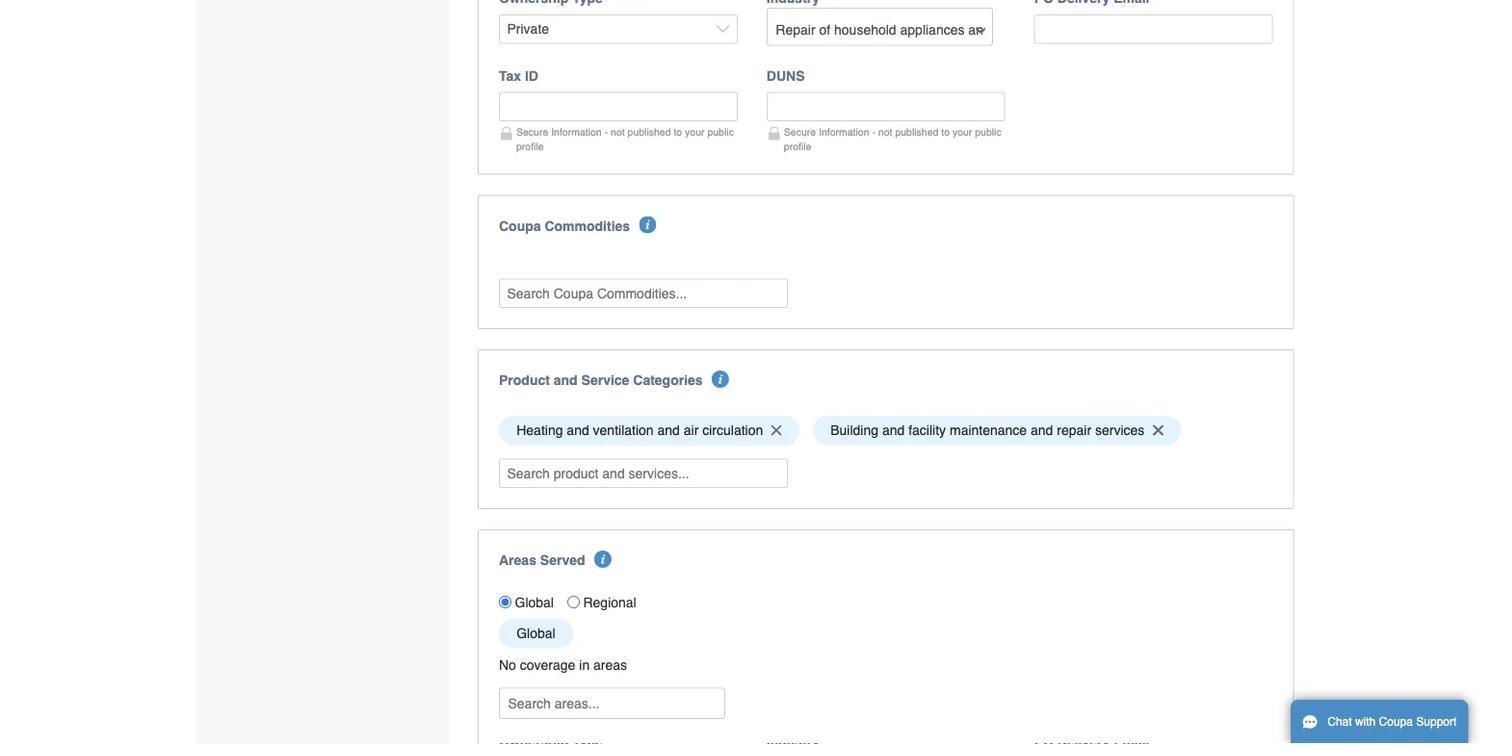 Task type: describe. For each thing, give the bounding box(es) containing it.
heating and ventilation and air circulation option
[[499, 416, 800, 446]]

and for building
[[882, 423, 905, 438]]

service
[[581, 373, 629, 388]]

chat with coupa support button
[[1291, 700, 1468, 745]]

DUNS text field
[[767, 92, 1005, 121]]

published for duns
[[895, 126, 939, 138]]

and left repair on the right bottom
[[1031, 423, 1053, 438]]

your for tax id
[[685, 126, 705, 138]]

and for heating
[[567, 423, 589, 438]]

ventilation
[[593, 423, 654, 438]]

public for tax id
[[707, 126, 734, 138]]

served
[[540, 553, 585, 568]]

profile for tax id
[[516, 140, 544, 152]]

PO Delivery Email text field
[[1034, 14, 1273, 44]]

regional
[[583, 595, 636, 610]]

heating
[[516, 423, 563, 438]]

published for tax id
[[628, 126, 671, 138]]

commodities
[[545, 218, 630, 233]]

coupa inside button
[[1379, 716, 1413, 729]]

areas
[[593, 657, 627, 673]]

0 vertical spatial global
[[515, 595, 554, 610]]

repair
[[1057, 423, 1091, 438]]

selected list box
[[492, 411, 1280, 450]]

id
[[525, 68, 538, 83]]

and left air
[[657, 423, 680, 438]]

tax
[[499, 68, 521, 83]]

coverage
[[520, 657, 575, 673]]

chat
[[1328, 716, 1352, 729]]

no coverage in areas
[[499, 657, 627, 673]]

profile for duns
[[784, 140, 811, 152]]

secure information - not published to your public profile for duns
[[784, 126, 1002, 152]]

secure information - not published to your public profile for tax id
[[516, 126, 734, 152]]

in
[[579, 657, 590, 673]]

building and facility maintenance and repair services option
[[813, 416, 1181, 446]]

air
[[684, 423, 699, 438]]

categories
[[633, 373, 703, 388]]

areas served
[[499, 553, 585, 568]]

building
[[831, 423, 879, 438]]

public for duns
[[975, 126, 1002, 138]]

- for duns
[[872, 126, 876, 138]]



Task type: vqa. For each thing, say whether or not it's contained in the screenshot.
not to the left
yes



Task type: locate. For each thing, give the bounding box(es) containing it.
not for tax id
[[611, 126, 625, 138]]

1 horizontal spatial published
[[895, 126, 939, 138]]

product
[[499, 373, 550, 388]]

information down duns 'text field'
[[819, 126, 869, 138]]

secure information - not published to your public profile down duns 'text field'
[[784, 126, 1002, 152]]

circulation
[[702, 423, 763, 438]]

2 information from the left
[[819, 126, 869, 138]]

0 horizontal spatial coupa
[[499, 218, 541, 233]]

building and facility maintenance and repair services
[[831, 423, 1145, 438]]

1 horizontal spatial secure information - not published to your public profile
[[784, 126, 1002, 152]]

information
[[551, 126, 602, 138], [819, 126, 869, 138]]

1 information from the left
[[551, 126, 602, 138]]

additional information image for coupa commodities
[[639, 216, 656, 233]]

services
[[1095, 423, 1145, 438]]

not down duns 'text field'
[[878, 126, 892, 138]]

None radio
[[567, 596, 580, 609]]

heating and ventilation and air circulation
[[516, 423, 763, 438]]

1 horizontal spatial coupa
[[1379, 716, 1413, 729]]

1 vertical spatial additional information image
[[594, 551, 612, 568]]

- down duns 'text field'
[[872, 126, 876, 138]]

profile
[[516, 140, 544, 152], [784, 140, 811, 152]]

0 horizontal spatial secure information - not published to your public profile
[[516, 126, 734, 152]]

2 - from the left
[[872, 126, 876, 138]]

your down tax id text box
[[685, 126, 705, 138]]

with
[[1355, 716, 1376, 729]]

1 horizontal spatial -
[[872, 126, 876, 138]]

not down tax id text box
[[611, 126, 625, 138]]

1 secure information - not published to your public profile from the left
[[516, 126, 734, 152]]

to down duns 'text field'
[[941, 126, 950, 138]]

1 not from the left
[[611, 126, 625, 138]]

public
[[707, 126, 734, 138], [975, 126, 1002, 138]]

information down tax id text box
[[551, 126, 602, 138]]

- for tax id
[[605, 126, 608, 138]]

support
[[1416, 716, 1457, 729]]

1 horizontal spatial profile
[[784, 140, 811, 152]]

not for duns
[[878, 126, 892, 138]]

and for product
[[554, 373, 578, 388]]

0 horizontal spatial information
[[551, 126, 602, 138]]

0 vertical spatial coupa
[[499, 218, 541, 233]]

1 - from the left
[[605, 126, 608, 138]]

information for tax id
[[551, 126, 602, 138]]

0 horizontal spatial secure
[[516, 126, 548, 138]]

coupa commodities
[[499, 218, 630, 233]]

0 horizontal spatial published
[[628, 126, 671, 138]]

2 secure information - not published to your public profile from the left
[[784, 126, 1002, 152]]

0 horizontal spatial to
[[674, 126, 682, 138]]

Tax ID text field
[[499, 92, 738, 121]]

and left the facility
[[882, 423, 905, 438]]

1 your from the left
[[685, 126, 705, 138]]

None radio
[[499, 596, 511, 609]]

2 not from the left
[[878, 126, 892, 138]]

0 horizontal spatial public
[[707, 126, 734, 138]]

to
[[674, 126, 682, 138], [941, 126, 950, 138]]

2 public from the left
[[975, 126, 1002, 138]]

1 secure from the left
[[516, 126, 548, 138]]

secure
[[516, 126, 548, 138], [784, 126, 816, 138]]

duns
[[767, 68, 805, 83]]

-
[[605, 126, 608, 138], [872, 126, 876, 138]]

to down tax id text box
[[674, 126, 682, 138]]

global
[[515, 595, 554, 610], [516, 626, 555, 642]]

Industry text field
[[769, 15, 991, 45]]

0 vertical spatial additional information image
[[639, 216, 656, 233]]

not
[[611, 126, 625, 138], [878, 126, 892, 138]]

product and service categories
[[499, 373, 703, 388]]

1 horizontal spatial additional information image
[[639, 216, 656, 233]]

1 to from the left
[[674, 126, 682, 138]]

1 horizontal spatial not
[[878, 126, 892, 138]]

0 horizontal spatial not
[[611, 126, 625, 138]]

your
[[685, 126, 705, 138], [953, 126, 972, 138]]

2 to from the left
[[941, 126, 950, 138]]

your for duns
[[953, 126, 972, 138]]

tax id
[[499, 68, 538, 83]]

to for duns
[[941, 126, 950, 138]]

coupa
[[499, 218, 541, 233], [1379, 716, 1413, 729]]

secure for tax id
[[516, 126, 548, 138]]

published
[[628, 126, 671, 138], [895, 126, 939, 138]]

chat with coupa support
[[1328, 716, 1457, 729]]

global down areas served
[[515, 595, 554, 610]]

1 horizontal spatial your
[[953, 126, 972, 138]]

1 public from the left
[[707, 126, 734, 138]]

1 vertical spatial global
[[516, 626, 555, 642]]

1 horizontal spatial secure
[[784, 126, 816, 138]]

facility
[[909, 423, 946, 438]]

and right heating
[[567, 423, 589, 438]]

published down tax id text box
[[628, 126, 671, 138]]

and
[[554, 373, 578, 388], [567, 423, 589, 438], [657, 423, 680, 438], [882, 423, 905, 438], [1031, 423, 1053, 438]]

2 secure from the left
[[784, 126, 816, 138]]

profile down duns
[[784, 140, 811, 152]]

to for tax id
[[674, 126, 682, 138]]

secure for duns
[[784, 126, 816, 138]]

secure information - not published to your public profile down tax id text box
[[516, 126, 734, 152]]

additional information image for areas served
[[594, 551, 612, 568]]

maintenance
[[950, 423, 1027, 438]]

areas
[[499, 553, 536, 568]]

secure down id
[[516, 126, 548, 138]]

0 horizontal spatial profile
[[516, 140, 544, 152]]

coupa right with
[[1379, 716, 1413, 729]]

and left service
[[554, 373, 578, 388]]

0 horizontal spatial -
[[605, 126, 608, 138]]

published down duns 'text field'
[[895, 126, 939, 138]]

Search Coupa Commodities... field
[[499, 279, 788, 308]]

1 horizontal spatial public
[[975, 126, 1002, 138]]

- down tax id text box
[[605, 126, 608, 138]]

global up coverage
[[516, 626, 555, 642]]

additional information image right "served"
[[594, 551, 612, 568]]

additional information image right commodities
[[639, 216, 656, 233]]

secure down duns
[[784, 126, 816, 138]]

0 horizontal spatial your
[[685, 126, 705, 138]]

1 vertical spatial coupa
[[1379, 716, 1413, 729]]

1 published from the left
[[628, 126, 671, 138]]

Search areas... text field
[[501, 689, 723, 718]]

no
[[499, 657, 516, 673]]

secure information - not published to your public profile
[[516, 126, 734, 152], [784, 126, 1002, 152]]

2 profile from the left
[[784, 140, 811, 152]]

coupa left commodities
[[499, 218, 541, 233]]

1 profile from the left
[[516, 140, 544, 152]]

additional information image
[[712, 371, 729, 388]]

profile down id
[[516, 140, 544, 152]]

2 published from the left
[[895, 126, 939, 138]]

1 horizontal spatial information
[[819, 126, 869, 138]]

additional information image
[[639, 216, 656, 233], [594, 551, 612, 568]]

0 horizontal spatial additional information image
[[594, 551, 612, 568]]

1 horizontal spatial to
[[941, 126, 950, 138]]

your down duns 'text field'
[[953, 126, 972, 138]]

Search product and services... field
[[499, 459, 788, 488]]

2 your from the left
[[953, 126, 972, 138]]

information for duns
[[819, 126, 869, 138]]



